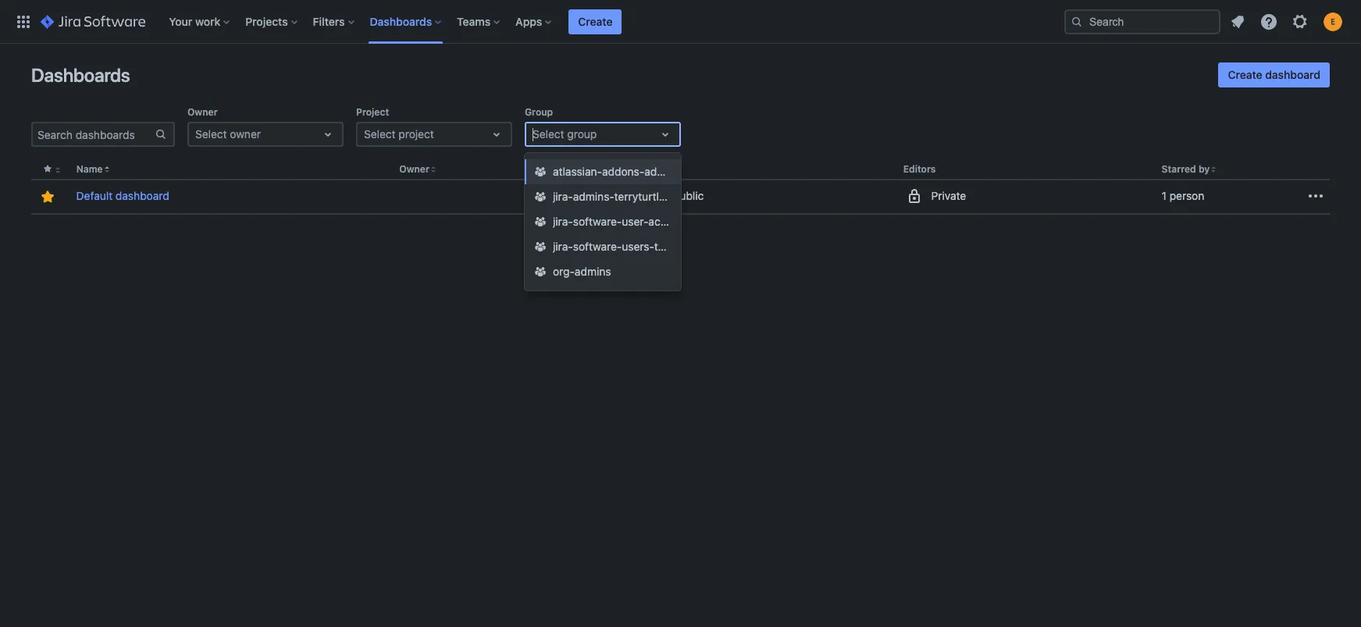 Task type: vqa. For each thing, say whether or not it's contained in the screenshot.
Select group
yes



Task type: describe. For each thing, give the bounding box(es) containing it.
open image for project
[[487, 125, 506, 144]]

select group
[[533, 127, 597, 141]]

dashboard for default dashboard
[[116, 189, 169, 202]]

your work button
[[164, 9, 236, 34]]

projects
[[245, 14, 288, 28]]

default dashboard
[[76, 189, 169, 202]]

1 vertical spatial dashboards
[[31, 64, 130, 86]]

open image for owner
[[319, 125, 337, 144]]

1
[[1162, 189, 1167, 202]]

owner inside dashboards details element
[[399, 163, 430, 175]]

name
[[76, 163, 103, 175]]

name button
[[76, 163, 103, 175]]

select owner
[[195, 127, 261, 141]]

dashboards details element
[[31, 159, 1330, 215]]

group
[[525, 106, 553, 118]]

default dashboard link
[[76, 188, 169, 204]]

jira- for software-
[[553, 240, 573, 253]]

starred by
[[1162, 163, 1210, 175]]

your work
[[169, 14, 220, 28]]

banner containing your work
[[0, 0, 1362, 44]]

help image
[[1260, 12, 1279, 31]]

create button
[[569, 9, 622, 34]]

project
[[399, 127, 434, 141]]

starred by button
[[1162, 163, 1210, 175]]

1 person
[[1162, 189, 1205, 202]]

viewers
[[645, 163, 682, 175]]

teams
[[457, 14, 491, 28]]

select for select owner
[[195, 127, 227, 141]]

apps
[[516, 14, 542, 28]]

settings image
[[1291, 12, 1310, 31]]

by
[[1199, 163, 1210, 175]]

your profile and settings image
[[1324, 12, 1343, 31]]



Task type: locate. For each thing, give the bounding box(es) containing it.
2 select from the left
[[364, 127, 396, 141]]

jira software image
[[41, 12, 145, 31], [41, 12, 145, 31]]

dashboard
[[1266, 68, 1321, 81], [116, 189, 169, 202]]

atlassian-
[[553, 165, 602, 178]]

terryturtle85
[[614, 190, 679, 203], [654, 240, 719, 253]]

star default dashboard image
[[38, 188, 57, 206]]

org-admins
[[553, 265, 611, 278]]

1 horizontal spatial open image
[[487, 125, 506, 144]]

1 horizontal spatial dashboard
[[1266, 68, 1321, 81]]

dashboard right default
[[116, 189, 169, 202]]

dashboards inside popup button
[[370, 14, 432, 28]]

jira- up org-
[[553, 240, 573, 253]]

person
[[1170, 189, 1205, 202]]

dashboard for create dashboard
[[1266, 68, 1321, 81]]

0 horizontal spatial owner
[[187, 106, 218, 118]]

3 select from the left
[[533, 127, 565, 141]]

jira-admins-terryturtle85
[[553, 190, 679, 203]]

dashboards
[[370, 14, 432, 28], [31, 64, 130, 86]]

dashboards up search dashboards text field
[[31, 64, 130, 86]]

2 horizontal spatial select
[[533, 127, 565, 141]]

jira-
[[553, 190, 573, 203], [553, 240, 573, 253]]

1 vertical spatial jira-
[[553, 240, 573, 253]]

0 horizontal spatial dashboard
[[116, 189, 169, 202]]

admins
[[575, 265, 611, 278]]

project
[[356, 106, 389, 118]]

software-
[[573, 240, 622, 253]]

admins-
[[573, 190, 614, 203]]

search image
[[1071, 15, 1084, 28]]

Search dashboards text field
[[33, 123, 155, 145]]

0 horizontal spatial create
[[578, 14, 613, 28]]

create for create dashboard
[[1228, 68, 1263, 81]]

projects button
[[241, 9, 304, 34]]

owner down project on the left top
[[399, 163, 430, 175]]

users-
[[622, 240, 654, 253]]

owner
[[230, 127, 261, 141]]

appswitcher icon image
[[14, 12, 33, 31]]

create
[[578, 14, 613, 28], [1228, 68, 1263, 81]]

terryturtle85 down "public"
[[654, 240, 719, 253]]

owner
[[187, 106, 218, 118], [399, 163, 430, 175]]

open image up viewers
[[656, 125, 675, 144]]

0 horizontal spatial dashboards
[[31, 64, 130, 86]]

1 horizontal spatial owner
[[399, 163, 430, 175]]

public
[[673, 189, 704, 202]]

0 vertical spatial create
[[578, 14, 613, 28]]

filters button
[[308, 9, 361, 34]]

owner button
[[399, 163, 430, 175]]

0 vertical spatial dashboard
[[1266, 68, 1321, 81]]

your
[[169, 14, 192, 28]]

atlassian-addons-admin
[[553, 165, 675, 178]]

2 open image from the left
[[487, 125, 506, 144]]

1 vertical spatial terryturtle85
[[654, 240, 719, 253]]

addons-
[[602, 165, 645, 178]]

create inside button
[[1228, 68, 1263, 81]]

private
[[932, 189, 967, 202]]

open image left "select project"
[[319, 125, 337, 144]]

create down notifications image
[[1228, 68, 1263, 81]]

apps button
[[511, 9, 558, 34]]

create for create
[[578, 14, 613, 28]]

1 vertical spatial owner
[[399, 163, 430, 175]]

owner up owner text box
[[187, 106, 218, 118]]

jira- down the atlassian-
[[553, 190, 573, 203]]

1 horizontal spatial select
[[364, 127, 396, 141]]

dashboard inside create dashboard button
[[1266, 68, 1321, 81]]

notifications image
[[1229, 12, 1248, 31]]

create dashboard
[[1228, 68, 1321, 81]]

3 open image from the left
[[656, 125, 675, 144]]

select
[[195, 127, 227, 141], [364, 127, 396, 141], [533, 127, 565, 141]]

default
[[76, 189, 113, 202]]

1 open image from the left
[[319, 125, 337, 144]]

0 horizontal spatial select
[[195, 127, 227, 141]]

dashboards right filters 'popup button'
[[370, 14, 432, 28]]

1 vertical spatial dashboard
[[116, 189, 169, 202]]

open image
[[319, 125, 337, 144], [487, 125, 506, 144], [656, 125, 675, 144]]

primary element
[[9, 0, 1065, 43]]

org-
[[553, 265, 575, 278]]

teams button
[[452, 9, 506, 34]]

banner
[[0, 0, 1362, 44]]

dashboard inside the default dashboard link
[[116, 189, 169, 202]]

select left "owner"
[[195, 127, 227, 141]]

2 horizontal spatial open image
[[656, 125, 675, 144]]

Owner text field
[[195, 127, 198, 142]]

0 vertical spatial terryturtle85
[[614, 190, 679, 203]]

jira-software-users-terryturtle85
[[553, 240, 719, 253]]

select down group
[[533, 127, 565, 141]]

dashboard down settings icon
[[1266, 68, 1321, 81]]

open image left group text box
[[487, 125, 506, 144]]

1 jira- from the top
[[553, 190, 573, 203]]

select project
[[364, 127, 434, 141]]

editors
[[904, 163, 936, 175]]

Group text field
[[533, 127, 536, 142]]

1 vertical spatial create
[[1228, 68, 1263, 81]]

more image
[[1307, 187, 1326, 206]]

terryturtle85 down admin
[[614, 190, 679, 203]]

2 jira- from the top
[[553, 240, 573, 253]]

Search field
[[1065, 9, 1221, 34]]

0 horizontal spatial open image
[[319, 125, 337, 144]]

1 horizontal spatial dashboards
[[370, 14, 432, 28]]

1 horizontal spatial create
[[1228, 68, 1263, 81]]

jira- for admins-
[[553, 190, 573, 203]]

starred
[[1162, 163, 1197, 175]]

0 vertical spatial owner
[[187, 106, 218, 118]]

0 vertical spatial dashboards
[[370, 14, 432, 28]]

create inside button
[[578, 14, 613, 28]]

1 select from the left
[[195, 127, 227, 141]]

create dashboard button
[[1219, 62, 1330, 87]]

dashboards button
[[365, 9, 448, 34]]

0 vertical spatial jira-
[[553, 190, 573, 203]]

select for select group
[[533, 127, 565, 141]]

filters
[[313, 14, 345, 28]]

group
[[567, 127, 597, 141]]

admin
[[645, 165, 675, 178]]

work
[[195, 14, 220, 28]]

select for select project
[[364, 127, 396, 141]]

select down "project"
[[364, 127, 396, 141]]

open image for group
[[656, 125, 675, 144]]

create right apps popup button
[[578, 14, 613, 28]]



